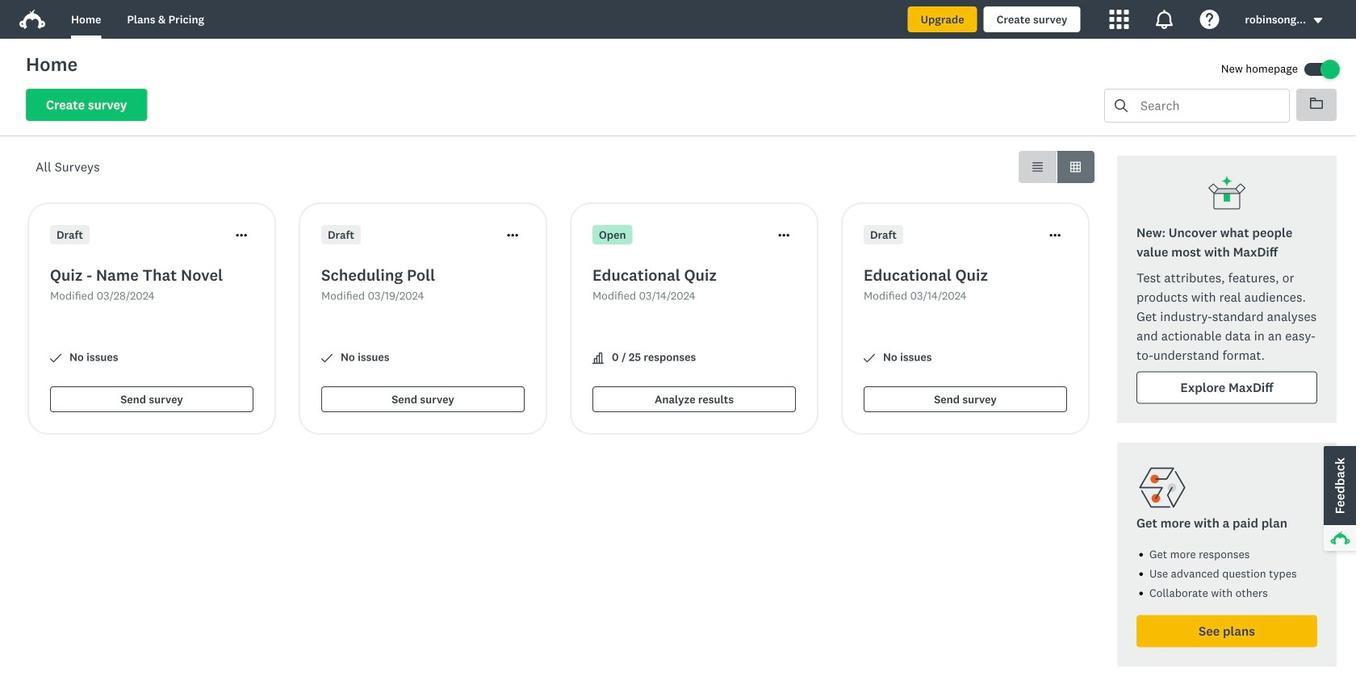 Task type: vqa. For each thing, say whether or not it's contained in the screenshot.
1st Folders Icon from the bottom
yes



Task type: describe. For each thing, give the bounding box(es) containing it.
response count image
[[593, 353, 604, 364]]

no issues image
[[864, 353, 875, 364]]

2 folders image from the top
[[1310, 98, 1323, 109]]

1 no issues image from the left
[[50, 353, 61, 364]]

max diff icon image
[[1208, 175, 1246, 214]]

2 no issues image from the left
[[321, 353, 333, 364]]



Task type: locate. For each thing, give the bounding box(es) containing it.
products icon image
[[1110, 10, 1129, 29], [1110, 10, 1129, 29]]

group
[[1019, 151, 1095, 183]]

response count image
[[593, 353, 604, 364]]

0 horizontal spatial no issues image
[[50, 353, 61, 364]]

2 brand logo image from the top
[[19, 10, 45, 29]]

1 folders image from the top
[[1310, 97, 1323, 110]]

1 brand logo image from the top
[[19, 6, 45, 32]]

1 horizontal spatial no issues image
[[321, 353, 333, 364]]

notification center icon image
[[1155, 10, 1174, 29]]

response based pricing icon image
[[1137, 462, 1188, 514]]

no issues image
[[50, 353, 61, 364], [321, 353, 333, 364]]

help icon image
[[1200, 10, 1219, 29]]

Search text field
[[1128, 90, 1289, 122]]

folders image
[[1310, 97, 1323, 110], [1310, 98, 1323, 109]]

dropdown arrow icon image
[[1313, 15, 1324, 26], [1314, 18, 1323, 23]]

search image
[[1115, 99, 1128, 112], [1115, 99, 1128, 112]]

brand logo image
[[19, 6, 45, 32], [19, 10, 45, 29]]



